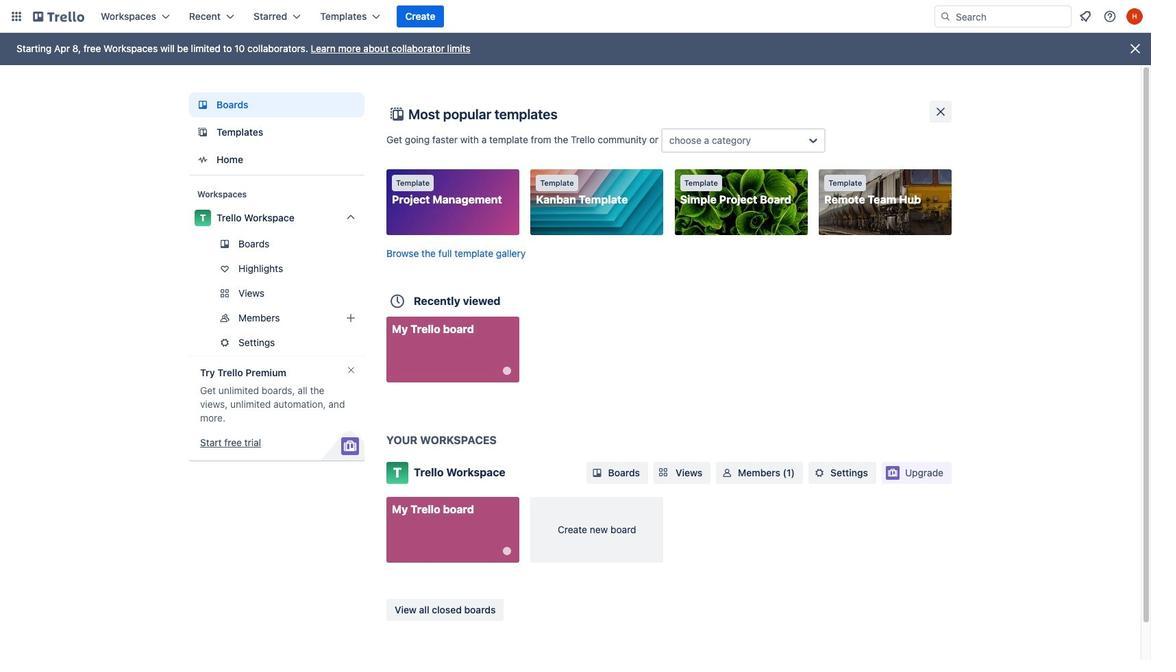 Task type: describe. For each thing, give the bounding box(es) containing it.
Search field
[[952, 7, 1072, 26]]

2 there is new activity on this board. image from the top
[[503, 547, 511, 555]]

primary element
[[0, 0, 1152, 33]]

home image
[[195, 152, 211, 168]]

back to home image
[[33, 5, 84, 27]]

template board image
[[195, 124, 211, 141]]

board image
[[195, 97, 211, 113]]

search image
[[941, 11, 952, 22]]

open information menu image
[[1104, 10, 1118, 23]]



Task type: locate. For each thing, give the bounding box(es) containing it.
add image
[[343, 310, 359, 326]]

there is new activity on this board. image
[[503, 367, 511, 375], [503, 547, 511, 555]]

1 sm image from the left
[[591, 466, 604, 480]]

0 notifications image
[[1078, 8, 1094, 25]]

1 vertical spatial there is new activity on this board. image
[[503, 547, 511, 555]]

1 there is new activity on this board. image from the top
[[503, 367, 511, 375]]

sm image
[[591, 466, 604, 480], [721, 466, 735, 480], [813, 466, 827, 480]]

howard (howard38800628) image
[[1127, 8, 1144, 25]]

0 vertical spatial there is new activity on this board. image
[[503, 367, 511, 375]]

2 horizontal spatial sm image
[[813, 466, 827, 480]]

2 sm image from the left
[[721, 466, 735, 480]]

3 sm image from the left
[[813, 466, 827, 480]]

0 horizontal spatial sm image
[[591, 466, 604, 480]]

1 horizontal spatial sm image
[[721, 466, 735, 480]]



Task type: vqa. For each thing, say whether or not it's contained in the screenshot.
Create button
no



